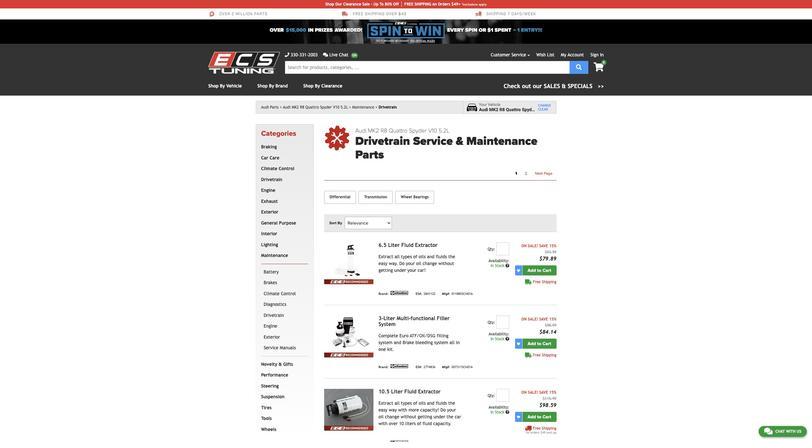 Task type: describe. For each thing, give the bounding box(es) containing it.
shipping down $79.89
[[542, 280, 557, 285]]

extractor for 6.5 liter fluid extractor
[[415, 242, 438, 249]]

ecs tuning image
[[208, 52, 280, 74]]

exterior link for purpose
[[260, 207, 307, 218]]

over for over 2 million parts
[[220, 12, 231, 17]]

shop by clearance link
[[304, 83, 343, 89]]

multi-
[[397, 316, 411, 322]]

do inside the "extract all types of oils and fluids the easy way with more capacity! do your oil change without getting under the car with over 10 liters of fluid capacity."
[[441, 408, 446, 413]]

diagnostics link
[[263, 300, 307, 310]]

car!
[[418, 268, 426, 273]]

availability: for $79.89
[[489, 259, 510, 264]]

engine for engine link within maintenance subcategories element
[[264, 324, 277, 329]]

million
[[236, 12, 253, 17]]

engine link inside maintenance subcategories element
[[263, 321, 307, 332]]

comments image for live
[[323, 53, 328, 57]]

drivetrain link inside maintenance subcategories element
[[263, 310, 307, 321]]

of for 10.5 liter fluid extractor
[[414, 401, 418, 406]]

shop by brand
[[258, 83, 288, 89]]

complete euro atf/oil/dsg filling system and brake bleeding system all in one kit.
[[379, 334, 460, 352]]

braking
[[261, 145, 277, 150]]

r8 for audi mk2 r8 quattro spyder v10 5.2l drivetrain service & maintenance parts
[[381, 127, 388, 134]]

free down $79.89
[[533, 280, 541, 285]]

sale! for $98.59
[[528, 391, 539, 395]]

gifts
[[284, 362, 293, 367]]

question circle image for $79.89
[[506, 264, 510, 268]]

drivetrain inside maintenance subcategories element
[[264, 313, 284, 318]]

necessary.
[[395, 40, 410, 43]]

ecs tuning 'spin to win' contest logo image
[[368, 22, 445, 38]]

3-liter multi-functional filler system
[[379, 316, 450, 328]]

0 vertical spatial maintenance link
[[353, 105, 378, 110]]

over $15,000 in prizes
[[270, 27, 333, 33]]

up
[[553, 431, 557, 435]]

2 vertical spatial the
[[447, 415, 454, 420]]

no
[[377, 40, 381, 43]]

audi parts link
[[261, 105, 282, 110]]

audi for audi mk2 r8 quattro spyder v10 5.2l drivetrain service & maintenance parts
[[356, 127, 367, 134]]

free shipping on orders $49 and up
[[526, 427, 557, 435]]

easy for 10.5
[[379, 408, 388, 413]]

your vehicle audi mk2 r8 quattro spyder v10 5.2l
[[480, 102, 555, 112]]

categories
[[261, 129, 297, 138]]

mfg#: for 3-liter multi-functional filler system
[[442, 366, 451, 369]]

spyder for audi mk2 r8 quattro spyder v10 5.2l drivetrain service & maintenance parts
[[409, 127, 427, 134]]

stock for $98.59
[[495, 411, 505, 415]]

5.2l for audi mk2 r8 quattro spyder v10 5.2l
[[341, 105, 348, 110]]

wheel
[[401, 195, 413, 200]]

.
[[435, 40, 436, 43]]

1 horizontal spatial maintenance
[[353, 105, 375, 110]]

$115.99
[[543, 397, 557, 401]]

on inside free shipping on orders $49 and up
[[526, 431, 530, 435]]

brand
[[276, 83, 288, 89]]

of for 6.5 liter fluid extractor
[[414, 254, 418, 260]]

330-331-2003
[[291, 52, 318, 57]]

0 vertical spatial vehicle
[[227, 83, 242, 89]]

mfg#: 011885sch01a
[[442, 292, 473, 296]]

1 inside paginated product list navigation navigation
[[516, 171, 518, 176]]

15% for $98.59
[[550, 391, 557, 395]]

live
[[330, 52, 338, 57]]

0 vertical spatial your
[[406, 261, 415, 266]]

prizes
[[315, 27, 333, 33]]

0 vertical spatial on
[[433, 2, 437, 6]]

maintenance subcategories element
[[261, 264, 309, 357]]

maintenance link inside category navigation element
[[260, 251, 307, 261]]

clear
[[539, 107, 549, 111]]

change
[[539, 104, 552, 107]]

by right sort
[[338, 221, 342, 226]]

shopping cart image
[[594, 63, 604, 72]]

liter for 3-
[[384, 316, 396, 322]]

novelty & gifts
[[261, 362, 293, 367]]

sign
[[591, 52, 599, 57]]

2003
[[309, 52, 318, 57]]

availability: for $84.14
[[489, 332, 510, 337]]

$93.99
[[545, 250, 557, 255]]

control for diagnostics
[[281, 291, 296, 297]]

system
[[379, 322, 396, 328]]

filling
[[437, 334, 449, 339]]

climate control link for diagnostics
[[263, 289, 307, 300]]

free down $84.14
[[533, 353, 541, 358]]

on for $84.14
[[522, 317, 527, 322]]

sale! for $84.14
[[528, 317, 539, 322]]

audi for audi mk2 r8 quattro spyder v10 5.2l
[[283, 105, 291, 110]]

to for $84.14
[[538, 341, 542, 347]]

question circle image for $84.14
[[506, 338, 510, 341]]

-
[[371, 2, 373, 6]]

general purpose link
[[260, 218, 307, 229]]

in inside complete euro atf/oil/dsg filling system and brake bleeding system all in one kit.
[[456, 340, 460, 346]]

orders
[[438, 2, 451, 6]]

0 horizontal spatial chat
[[339, 52, 349, 57]]

$98.99
[[545, 324, 557, 328]]

1 vertical spatial your
[[408, 268, 417, 273]]

general purpose
[[261, 221, 296, 226]]

shipping left 7
[[487, 12, 507, 17]]

my account link
[[562, 52, 584, 57]]

fluids for 6.5 liter fluid extractor
[[436, 254, 447, 260]]

vehicle inside your vehicle audi mk2 r8 quattro spyder v10 5.2l
[[488, 102, 501, 107]]

spin
[[466, 27, 478, 33]]

performance
[[261, 373, 289, 378]]

specials
[[568, 83, 593, 90]]

& for gifts
[[279, 362, 282, 367]]

free shipping over $49 link
[[342, 11, 407, 17]]

service inside audi mk2 r8 quattro spyder v10 5.2l drivetrain service & maintenance parts
[[413, 134, 453, 148]]

on for $98.59
[[522, 391, 527, 395]]

maintenance inside audi mk2 r8 quattro spyder v10 5.2l drivetrain service & maintenance parts
[[467, 134, 538, 148]]

service inside maintenance subcategories element
[[264, 346, 279, 351]]

free shipping for $79.89
[[533, 280, 557, 285]]

in for $98.59
[[491, 411, 494, 415]]

maintenance inside category navigation element
[[261, 253, 288, 258]]

live chat
[[330, 52, 349, 57]]

see official rules link
[[411, 39, 435, 43]]

sale
[[363, 2, 370, 6]]

rules
[[428, 40, 435, 43]]

and for 10.5 liter fluid extractor
[[427, 401, 435, 406]]

audi inside your vehicle audi mk2 r8 quattro spyder v10 5.2l
[[480, 107, 489, 112]]

1 system from the left
[[379, 340, 393, 346]]

in stock for $79.89
[[491, 264, 506, 268]]

1 horizontal spatial chat
[[776, 430, 786, 434]]

audi parts
[[261, 105, 279, 110]]

2 inside paginated product list navigation navigation
[[525, 171, 528, 176]]

lighting
[[261, 242, 278, 248]]

add to wish list image for $79.89
[[517, 269, 521, 272]]

next page link
[[532, 169, 557, 178]]

v10 for audi mk2 r8 quattro spyder v10 5.2l drivetrain service & maintenance parts
[[429, 127, 438, 134]]

shop for shop by clearance
[[304, 83, 314, 89]]

free inside free shipping on orders $49 and up
[[533, 427, 541, 431]]

liter for 6.5
[[388, 242, 400, 249]]

wish list link
[[537, 52, 555, 57]]

liters
[[406, 422, 416, 427]]

shop our clearance sale - up to 80% off link
[[326, 1, 402, 7]]

stock for $84.14
[[495, 337, 505, 342]]

official
[[416, 40, 427, 43]]

80%
[[385, 2, 392, 6]]

6.5 liter fluid extractor link
[[379, 242, 438, 249]]

car care link
[[260, 153, 307, 164]]

wheel bearings
[[401, 195, 429, 200]]

the for 6.5 liter fluid extractor
[[449, 254, 456, 260]]

011885sch01a
[[452, 292, 473, 296]]

lighting link
[[260, 240, 307, 251]]

engine for the topmost engine link
[[261, 188, 276, 193]]

cart for $84.14
[[543, 341, 552, 347]]

0 horizontal spatial $49
[[399, 12, 407, 17]]

qty: for $84.14
[[488, 321, 496, 325]]

page
[[544, 171, 553, 176]]

braking link
[[260, 142, 307, 153]]

all for 10.5 liter fluid extractor
[[395, 401, 400, 406]]

spyder inside your vehicle audi mk2 r8 quattro spyder v10 5.2l
[[522, 107, 536, 112]]

330-331-2003 link
[[285, 52, 318, 58]]

quattro for audi mk2 r8 quattro spyder v10 5.2l drivetrain service & maintenance parts
[[389, 127, 408, 134]]

bearings
[[414, 195, 429, 200]]

service manuals link
[[263, 343, 307, 354]]

capacity.
[[434, 422, 452, 427]]

0 vertical spatial over
[[386, 12, 398, 17]]

brand: for 6.5 liter fluid extractor
[[379, 292, 389, 296]]

over inside the "extract all types of oils and fluids the easy way with more capacity! do your oil change without getting under the car with over 10 liters of fluid capacity."
[[389, 422, 398, 427]]

audi mk2 r8 quattro spyder v10 5.2l drivetrain service & maintenance parts
[[356, 127, 538, 162]]

spyder for audi mk2 r8 quattro spyder v10 5.2l
[[320, 105, 332, 110]]

off
[[394, 2, 399, 6]]

3-
[[379, 316, 384, 322]]

save for $84.14
[[540, 317, 549, 322]]

qty: for $98.59
[[488, 394, 496, 399]]

my account
[[562, 52, 584, 57]]

0 vertical spatial 2
[[232, 12, 235, 17]]

schwaben - corporate logo image for fluid
[[390, 291, 410, 295]]

0 vertical spatial engine link
[[260, 185, 307, 196]]

suspension link
[[260, 392, 307, 403]]

climate control link for drivetrain
[[260, 164, 307, 175]]

brake
[[403, 340, 415, 346]]

search image
[[577, 64, 582, 70]]

liter for 10.5
[[392, 389, 403, 395]]

0 vertical spatial with
[[399, 408, 408, 413]]

our
[[336, 2, 342, 6]]

fluids for 10.5 liter fluid extractor
[[436, 401, 447, 406]]

all for 6.5 liter fluid extractor
[[395, 254, 400, 260]]

sales
[[544, 83, 561, 90]]

5.2l for audi mk2 r8 quattro spyder v10 5.2l drivetrain service & maintenance parts
[[439, 127, 450, 134]]

kit.
[[388, 347, 395, 352]]

change link
[[539, 104, 552, 107]]

brakes
[[264, 280, 277, 286]]

extractor for 10.5 liter fluid extractor
[[419, 389, 441, 395]]

your
[[480, 102, 487, 107]]

0 vertical spatial drivetrain link
[[260, 175, 307, 185]]

on sale!                         save 15% $115.99 $98.59
[[522, 391, 557, 409]]

battery
[[264, 270, 279, 275]]

$84.14
[[540, 329, 557, 336]]

stock for $79.89
[[495, 264, 505, 268]]

v10 for audi mk2 r8 quattro spyder v10 5.2l
[[333, 105, 340, 110]]



Task type: locate. For each thing, give the bounding box(es) containing it.
0 vertical spatial ecs tuning recommends this product. image
[[324, 280, 374, 285]]

1 15% from the top
[[550, 244, 557, 249]]

sale! inside on sale!                         save 15% $93.99 $79.89
[[528, 244, 539, 249]]

account
[[568, 52, 584, 57]]

engine up exhaust
[[261, 188, 276, 193]]

3 save from the top
[[540, 391, 549, 395]]

1 horizontal spatial getting
[[418, 415, 433, 420]]

climate for car care
[[261, 166, 278, 171]]

schwaben - corporate logo image up multi- in the bottom of the page
[[390, 291, 410, 295]]

save inside on sale!                         save 15% $115.99 $98.59
[[540, 391, 549, 395]]

oils inside the "extract all types of oils and fluids the easy way with more capacity! do your oil change without getting under the car with over 10 liters of fluid capacity."
[[419, 401, 426, 406]]

es#: left 2774836
[[416, 366, 423, 369]]

filler
[[437, 316, 450, 322]]

audi mk2 r8 quattro spyder v10 5.2l link
[[283, 105, 351, 110]]

3 add to wish list image from the top
[[517, 416, 521, 419]]

brand:
[[379, 292, 389, 296], [379, 366, 389, 369]]

2 ecs tuning recommends this product. image from the top
[[324, 353, 374, 358]]

and down 6.5 liter fluid extractor "link"
[[427, 254, 435, 260]]

2 easy from the top
[[379, 408, 388, 413]]

way.
[[389, 261, 398, 266]]

fluid
[[423, 422, 432, 427]]

10
[[400, 422, 404, 427]]

1 horizontal spatial oil
[[417, 261, 422, 266]]

shipping 7 days/week link
[[476, 11, 537, 17]]

clearance up audi mk2 r8 quattro spyder v10 5.2l link
[[322, 83, 343, 89]]

wish list
[[537, 52, 555, 57]]

oil down 10.5
[[379, 415, 384, 420]]

2 link
[[522, 169, 532, 178]]

under up capacity.
[[434, 415, 446, 420]]

schwaben - corporate logo image for multi-
[[390, 365, 410, 369]]

2 extract from the top
[[379, 401, 394, 406]]

3-liter multi-functional filler system link
[[379, 316, 450, 328]]

& up paginated product list navigation navigation
[[456, 134, 464, 148]]

to down $79.89
[[538, 268, 542, 274]]

with right way
[[399, 408, 408, 413]]

1 vertical spatial add to wish list image
[[517, 343, 521, 346]]

2 right 1 link at top right
[[525, 171, 528, 176]]

way
[[389, 408, 397, 413]]

1 vertical spatial drivetrain link
[[263, 310, 307, 321]]

exterior for engine
[[264, 335, 280, 340]]

bleeding
[[416, 340, 433, 346]]

0 vertical spatial chat
[[339, 52, 349, 57]]

quattro inside your vehicle audi mk2 r8 quattro spyder v10 5.2l
[[506, 107, 521, 112]]

types for 6.5
[[401, 254, 412, 260]]

1 schwaben - corporate logo image from the top
[[390, 291, 410, 295]]

1 add to cart from the top
[[528, 268, 552, 274]]

add to wish list image for $98.59
[[517, 416, 521, 419]]

0 vertical spatial the
[[449, 254, 456, 260]]

oil inside extract all types of oils and fluids the easy way. do your oil change without getting under your car!
[[417, 261, 422, 266]]

15% up the $98.99
[[550, 317, 557, 322]]

0 horizontal spatial comments image
[[323, 53, 328, 57]]

control down car care link
[[279, 166, 295, 171]]

system down complete
[[379, 340, 393, 346]]

and up capacity!
[[427, 401, 435, 406]]

by
[[220, 83, 225, 89], [269, 83, 274, 89], [315, 83, 320, 89], [338, 221, 342, 226]]

1 vertical spatial with
[[379, 422, 388, 427]]

parts
[[254, 12, 268, 17]]

0 vertical spatial exterior link
[[260, 207, 307, 218]]

customer
[[491, 52, 511, 57]]

2 brand: from the top
[[379, 366, 389, 369]]

service
[[512, 52, 527, 57], [413, 134, 453, 148], [264, 346, 279, 351]]

2 types from the top
[[401, 401, 412, 406]]

without up the mfg#: 011885sch01a
[[439, 261, 454, 266]]

0 horizontal spatial without
[[401, 415, 417, 420]]

to down $84.14
[[538, 341, 542, 347]]

0 horizontal spatial maintenance link
[[260, 251, 307, 261]]

0 horizontal spatial 2
[[232, 12, 235, 17]]

1 left 2 link
[[516, 171, 518, 176]]

and down euro
[[394, 340, 402, 346]]

3 to from the top
[[538, 415, 542, 420]]

brand: for 3-liter multi-functional filler system
[[379, 366, 389, 369]]

on inside on sale!                         save 15% $93.99 $79.89
[[522, 244, 527, 249]]

types inside extract all types of oils and fluids the easy way. do your oil change without getting under your car!
[[401, 254, 412, 260]]

1 vertical spatial on
[[522, 317, 527, 322]]

and inside extract all types of oils and fluids the easy way. do your oil change without getting under your car!
[[427, 254, 435, 260]]

$1
[[488, 27, 494, 33]]

1 vertical spatial parts
[[356, 148, 384, 162]]

question circle image
[[506, 264, 510, 268], [506, 338, 510, 341], [506, 411, 510, 415]]

extract for 10.5
[[379, 401, 394, 406]]

drivetrain link up exhaust link
[[260, 175, 307, 185]]

2 horizontal spatial maintenance
[[467, 134, 538, 148]]

fluids inside the "extract all types of oils and fluids the easy way with more capacity! do your oil change without getting under the car with over 10 liters of fluid capacity."
[[436, 401, 447, 406]]

list
[[548, 52, 555, 57]]

15% inside on sale!                         save 15% $98.99 $84.14
[[550, 317, 557, 322]]

in for $79.89
[[491, 264, 494, 268]]

2 es#: from the top
[[416, 366, 423, 369]]

chat left us
[[776, 430, 786, 434]]

3 add to cart button from the top
[[523, 412, 557, 423]]

0 horizontal spatial under
[[395, 268, 406, 273]]

maintenance
[[353, 105, 375, 110], [467, 134, 538, 148], [261, 253, 288, 258]]

every
[[448, 27, 464, 33]]

comments image
[[323, 53, 328, 57], [765, 428, 774, 436]]

us
[[798, 430, 802, 434]]

tools link
[[260, 414, 307, 425]]

wheels
[[261, 427, 277, 433]]

exterior up service manuals at left
[[264, 335, 280, 340]]

by for brand
[[269, 83, 274, 89]]

ecs tuning recommends this product. image for 3-liter multi-functional filler system
[[324, 353, 374, 358]]

engine down diagnostics
[[264, 324, 277, 329]]

0 horizontal spatial with
[[379, 422, 388, 427]]

1 vertical spatial cart
[[543, 341, 552, 347]]

cart for $79.89
[[543, 268, 552, 274]]

free shipping down $84.14
[[533, 353, 557, 358]]

easy inside extract all types of oils and fluids the easy way. do your oil change without getting under your car!
[[379, 261, 388, 266]]

3 15% from the top
[[550, 391, 557, 395]]

ecs tuning recommends this product. image
[[324, 280, 374, 285], [324, 353, 374, 358], [324, 426, 374, 431]]

0 vertical spatial of
[[414, 254, 418, 260]]

types down 6.5 liter fluid extractor "link"
[[401, 254, 412, 260]]

1 horizontal spatial with
[[399, 408, 408, 413]]

add to cart button for $98.59
[[523, 412, 557, 423]]

3 sale! from the top
[[528, 391, 539, 395]]

2 cart from the top
[[543, 341, 552, 347]]

drivetrain inside audi mk2 r8 quattro spyder v10 5.2l drivetrain service & maintenance parts
[[356, 134, 410, 148]]

all up way
[[395, 401, 400, 406]]

cart down $98.59
[[543, 415, 552, 420]]

5.2l inside your vehicle audi mk2 r8 quattro spyder v10 5.2l
[[546, 107, 555, 112]]

2 15% from the top
[[550, 317, 557, 322]]

1 horizontal spatial maintenance link
[[353, 105, 378, 110]]

2 to from the top
[[538, 341, 542, 347]]

0 vertical spatial comments image
[[323, 53, 328, 57]]

comments image left live
[[323, 53, 328, 57]]

quattro
[[306, 105, 319, 110], [506, 107, 521, 112], [389, 127, 408, 134]]

free left up
[[533, 427, 541, 431]]

0 horizontal spatial quattro
[[306, 105, 319, 110]]

add up orders
[[528, 415, 537, 420]]

2 in stock from the top
[[491, 337, 506, 342]]

0 horizontal spatial service
[[264, 346, 279, 351]]

1 fluids from the top
[[436, 254, 447, 260]]

euro
[[400, 334, 409, 339]]

cart
[[543, 268, 552, 274], [543, 341, 552, 347], [543, 415, 552, 420]]

1 vertical spatial mfg#:
[[442, 366, 451, 369]]

quattro for audi mk2 r8 quattro spyder v10 5.2l
[[306, 105, 319, 110]]

2 availability: from the top
[[489, 332, 510, 337]]

1 in stock from the top
[[491, 264, 506, 268]]

add to cart button for $79.89
[[523, 266, 557, 276]]

tires
[[261, 406, 272, 411]]

1 vertical spatial all
[[450, 340, 455, 346]]

over left the '10'
[[389, 422, 398, 427]]

0
[[603, 61, 605, 64]]

0 vertical spatial on
[[522, 244, 527, 249]]

without
[[439, 261, 454, 266], [401, 415, 417, 420]]

oils inside extract all types of oils and fluids the easy way. do your oil change without getting under your car!
[[419, 254, 426, 260]]

1 vertical spatial &
[[456, 134, 464, 148]]

1 extract from the top
[[379, 254, 394, 260]]

every spin or $1 spent = 1 entry!!!
[[448, 27, 543, 33]]

and inside the "extract all types of oils and fluids the easy way with more capacity! do your oil change without getting under the car with over 10 liters of fluid capacity."
[[427, 401, 435, 406]]

2 on from the top
[[522, 317, 527, 322]]

& inside audi mk2 r8 quattro spyder v10 5.2l drivetrain service & maintenance parts
[[456, 134, 464, 148]]

1 on from the top
[[522, 244, 527, 249]]

2 horizontal spatial with
[[787, 430, 796, 434]]

2 vertical spatial add to wish list image
[[517, 416, 521, 419]]

types inside the "extract all types of oils and fluids the easy way with more capacity! do your oil change without getting under the car with over 10 liters of fluid capacity."
[[401, 401, 412, 406]]

1 vertical spatial save
[[540, 317, 549, 322]]

diagnostics
[[264, 302, 287, 307]]

without inside extract all types of oils and fluids the easy way. do your oil change without getting under your car!
[[439, 261, 454, 266]]

parts inside audi mk2 r8 quattro spyder v10 5.2l drivetrain service & maintenance parts
[[356, 148, 384, 162]]

es#: for extractor
[[416, 292, 423, 296]]

on
[[433, 2, 437, 6], [526, 431, 530, 435]]

2 vertical spatial schwaben - corporate logo image
[[390, 441, 410, 443]]

sale! for $79.89
[[528, 244, 539, 249]]

to for $79.89
[[538, 268, 542, 274]]

types for 10.5
[[401, 401, 412, 406]]

ecs tuning recommends this product. image for 6.5 liter fluid extractor
[[324, 280, 374, 285]]

the for 10.5 liter fluid extractor
[[449, 401, 456, 406]]

capacity!
[[421, 408, 440, 413]]

climate control link
[[260, 164, 307, 175], [263, 289, 307, 300]]

all up mfg#: 007311sch01a
[[450, 340, 455, 346]]

extract for 6.5
[[379, 254, 394, 260]]

fluids
[[436, 254, 447, 260], [436, 401, 447, 406]]

shipping 7 days/week
[[487, 12, 537, 17]]

exterior link up the manuals
[[263, 332, 307, 343]]

by for vehicle
[[220, 83, 225, 89]]

1 vertical spatial brand:
[[379, 366, 389, 369]]

customer service
[[491, 52, 527, 57]]

on inside on sale!                         save 15% $98.99 $84.14
[[522, 317, 527, 322]]

1 ecs tuning recommends this product. image from the top
[[324, 280, 374, 285]]

brand: down the one
[[379, 366, 389, 369]]

your right way.
[[406, 261, 415, 266]]

chat right live
[[339, 52, 349, 57]]

2
[[232, 12, 235, 17], [525, 171, 528, 176]]

spent
[[495, 27, 512, 33]]

0 vertical spatial liter
[[388, 242, 400, 249]]

exterior link for manuals
[[263, 332, 307, 343]]

exterior inside maintenance subcategories element
[[264, 335, 280, 340]]

mfg#: for 6.5 liter fluid extractor
[[442, 292, 451, 296]]

15% for $79.89
[[550, 244, 557, 249]]

with
[[399, 408, 408, 413], [379, 422, 388, 427], [787, 430, 796, 434]]

add for $98.59
[[528, 415, 537, 420]]

transmission link
[[359, 191, 393, 204]]

0 horizontal spatial over
[[220, 12, 231, 17]]

vehicle down ecs tuning image at the left top
[[227, 83, 242, 89]]

over for over $15,000 in prizes
[[270, 27, 284, 33]]

1 stock from the top
[[495, 264, 505, 268]]

change clear
[[539, 104, 552, 111]]

climate control for brakes
[[264, 291, 296, 297]]

2 add from the top
[[528, 341, 537, 347]]

paginated product list navigation navigation
[[356, 169, 557, 178]]

es#2841122 - 011885sch01a - 6.5 liter fluid extractor - extract all types of oils and fluids the easy way. do your oil change without getting under your car! - schwaben - audi bmw volkswagen mercedes benz mini porsche image
[[324, 243, 374, 280]]

& inside category navigation element
[[279, 362, 282, 367]]

1 vertical spatial climate control link
[[263, 289, 307, 300]]

climate control
[[261, 166, 295, 171], [264, 291, 296, 297]]

1 vertical spatial exterior
[[264, 335, 280, 340]]

r8 for audi mk2 r8 quattro spyder v10 5.2l
[[300, 105, 305, 110]]

2 schwaben - corporate logo image from the top
[[390, 365, 410, 369]]

sale! inside on sale!                         save 15% $98.99 $84.14
[[528, 317, 539, 322]]

qty: for $79.89
[[488, 247, 496, 252]]

differential
[[330, 195, 351, 200]]

2 sale! from the top
[[528, 317, 539, 322]]

availability:
[[489, 259, 510, 264], [489, 332, 510, 337], [489, 406, 510, 410]]

exterior down exhaust
[[261, 210, 279, 215]]

exterior for exhaust
[[261, 210, 279, 215]]

2 vertical spatial ecs tuning recommends this product. image
[[324, 426, 374, 431]]

3 on from the top
[[522, 391, 527, 395]]

v10 inside audi mk2 r8 quattro spyder v10 5.2l drivetrain service & maintenance parts
[[429, 127, 438, 134]]

1 add to wish list image from the top
[[517, 269, 521, 272]]

2 stock from the top
[[495, 337, 505, 342]]

save inside on sale!                         save 15% $98.99 $84.14
[[540, 317, 549, 322]]

1 vertical spatial in stock
[[491, 337, 506, 342]]

shop for shop by vehicle
[[208, 83, 219, 89]]

2 vertical spatial save
[[540, 391, 549, 395]]

v10 inside your vehicle audi mk2 r8 quattro spyder v10 5.2l
[[537, 107, 545, 112]]

in left prizes
[[308, 27, 314, 33]]

add
[[528, 268, 537, 274], [528, 341, 537, 347], [528, 415, 537, 420]]

es#: left 2841122
[[416, 292, 423, 296]]

audi for audi parts
[[261, 105, 269, 110]]

add to cart
[[528, 268, 552, 274], [528, 341, 552, 347], [528, 415, 552, 420]]

shipping down $84.14
[[542, 353, 557, 358]]

with left the '10'
[[379, 422, 388, 427]]

331-
[[300, 52, 309, 57]]

exterior link inside maintenance subcategories element
[[263, 332, 307, 343]]

mk2 inside your vehicle audi mk2 r8 quattro spyder v10 5.2l
[[490, 107, 499, 112]]

5.2l inside audi mk2 r8 quattro spyder v10 5.2l drivetrain service & maintenance parts
[[439, 127, 450, 134]]

2 vertical spatial question circle image
[[506, 411, 510, 415]]

1 oils from the top
[[419, 254, 426, 260]]

easy left way
[[379, 408, 388, 413]]

3 stock from the top
[[495, 411, 505, 415]]

spyder inside audi mk2 r8 quattro spyder v10 5.2l drivetrain service & maintenance parts
[[409, 127, 427, 134]]

mk2 for audi mk2 r8 quattro spyder v10 5.2l
[[292, 105, 299, 110]]

1 horizontal spatial clearance
[[344, 2, 362, 6]]

3 qty: from the top
[[488, 394, 496, 399]]

clearance right our
[[344, 2, 362, 6]]

cart for $98.59
[[543, 415, 552, 420]]

shop for shop by brand
[[258, 83, 268, 89]]

without inside the "extract all types of oils and fluids the easy way with more capacity! do your oil change without getting under the car with over 10 liters of fluid capacity."
[[401, 415, 417, 420]]

and inside free shipping on orders $49 and up
[[547, 431, 552, 435]]

add for $79.89
[[528, 268, 537, 274]]

add to cart for $79.89
[[528, 268, 552, 274]]

of inside extract all types of oils and fluids the easy way. do your oil change without getting under your car!
[[414, 254, 418, 260]]

1 horizontal spatial parts
[[356, 148, 384, 162]]

r8 inside your vehicle audi mk2 r8 quattro spyder v10 5.2l
[[500, 107, 505, 112]]

extractor up capacity!
[[419, 389, 441, 395]]

2 question circle image from the top
[[506, 338, 510, 341]]

change inside extract all types of oils and fluids the easy way. do your oil change without getting under your car!
[[423, 261, 437, 266]]

save for $98.59
[[540, 391, 549, 395]]

1 horizontal spatial without
[[439, 261, 454, 266]]

extract inside extract all types of oils and fluids the easy way. do your oil change without getting under your car!
[[379, 254, 394, 260]]

2 fluids from the top
[[436, 401, 447, 406]]

ecs tuning recommends this product. image for 10.5 liter fluid extractor
[[324, 426, 374, 431]]

3 add to cart from the top
[[528, 415, 552, 420]]

15% up $93.99
[[550, 244, 557, 249]]

liter right the 6.5
[[388, 242, 400, 249]]

2 oils from the top
[[419, 401, 426, 406]]

sales & specials
[[544, 83, 593, 90]]

1 vertical spatial add to cart
[[528, 341, 552, 347]]

easy inside the "extract all types of oils and fluids the easy way with more capacity! do your oil change without getting under the car with over 10 liters of fluid capacity."
[[379, 408, 388, 413]]

on for $79.89
[[522, 244, 527, 249]]

0 vertical spatial add
[[528, 268, 537, 274]]

1 qty: from the top
[[488, 247, 496, 252]]

*exclusions apply link
[[462, 2, 487, 7]]

climate down brakes
[[264, 291, 280, 297]]

1 vertical spatial add
[[528, 341, 537, 347]]

$49 down the free
[[399, 12, 407, 17]]

on inside on sale!                         save 15% $115.99 $98.59
[[522, 391, 527, 395]]

0 vertical spatial add to wish list image
[[517, 269, 521, 272]]

and for 3-liter multi-functional filler system
[[394, 340, 402, 346]]

1 brand: from the top
[[379, 292, 389, 296]]

1 cart from the top
[[543, 268, 552, 274]]

1 vertical spatial over
[[389, 422, 398, 427]]

shop for shop our clearance sale - up to 80% off
[[326, 2, 335, 6]]

1 vertical spatial on
[[526, 431, 530, 435]]

all inside extract all types of oils and fluids the easy way. do your oil change without getting under your car!
[[395, 254, 400, 260]]

1 vertical spatial free shipping
[[533, 353, 557, 358]]

2 vertical spatial qty:
[[488, 394, 496, 399]]

add to cart for $84.14
[[528, 341, 552, 347]]

save up $115.99
[[540, 391, 549, 395]]

all inside the "extract all types of oils and fluids the easy way with more capacity! do your oil change without getting under the car with over 10 liters of fluid capacity."
[[395, 401, 400, 406]]

mk2 for audi mk2 r8 quattro spyder v10 5.2l drivetrain service & maintenance parts
[[368, 127, 380, 134]]

spyder
[[320, 105, 332, 110], [522, 107, 536, 112], [409, 127, 427, 134]]

1 es#: from the top
[[416, 292, 423, 296]]

extractor up extract all types of oils and fluids the easy way. do your oil change without getting under your car!
[[415, 242, 438, 249]]

1 question circle image from the top
[[506, 264, 510, 268]]

shipping right orders
[[542, 427, 557, 431]]

all up way.
[[395, 254, 400, 260]]

add to cart button up free shipping on orders $49 and up at the bottom of page
[[523, 412, 557, 423]]

getting down way.
[[379, 268, 393, 273]]

r8 inside audi mk2 r8 quattro spyder v10 5.2l drivetrain service & maintenance parts
[[381, 127, 388, 134]]

1 vertical spatial fluids
[[436, 401, 447, 406]]

add to wish list image for $84.14
[[517, 343, 521, 346]]

15% up $115.99
[[550, 391, 557, 395]]

fluid up extract all types of oils and fluids the easy way. do your oil change without getting under your car!
[[402, 242, 414, 249]]

liter inside 3-liter multi-functional filler system
[[384, 316, 396, 322]]

3 question circle image from the top
[[506, 411, 510, 415]]

1 free shipping from the top
[[533, 280, 557, 285]]

my
[[562, 52, 567, 57]]

engine link up the manuals
[[263, 321, 307, 332]]

drivetrain link
[[260, 175, 307, 185], [263, 310, 307, 321]]

1 easy from the top
[[379, 261, 388, 266]]

service inside popup button
[[512, 52, 527, 57]]

under inside extract all types of oils and fluids the easy way. do your oil change without getting under your car!
[[395, 268, 406, 273]]

3 availability: from the top
[[489, 406, 510, 410]]

on sale!                         save 15% $98.99 $84.14
[[522, 317, 557, 336]]

2 add to wish list image from the top
[[517, 343, 521, 346]]

1 vertical spatial clearance
[[322, 83, 343, 89]]

no purchase necessary. see official rules .
[[377, 40, 436, 43]]

1 horizontal spatial quattro
[[389, 127, 408, 134]]

& left gifts
[[279, 362, 282, 367]]

oils for 10.5 liter fluid extractor
[[419, 401, 426, 406]]

extract inside the "extract all types of oils and fluids the easy way with more capacity! do your oil change without getting under the car with over 10 liters of fluid capacity."
[[379, 401, 394, 406]]

add to wish list image
[[517, 269, 521, 272], [517, 343, 521, 346], [517, 416, 521, 419]]

your up car
[[448, 408, 456, 413]]

1 horizontal spatial over
[[270, 27, 284, 33]]

and for 6.5 liter fluid extractor
[[427, 254, 435, 260]]

fluids inside extract all types of oils and fluids the easy way. do your oil change without getting under your car!
[[436, 254, 447, 260]]

3 schwaben - corporate logo image from the top
[[390, 441, 410, 443]]

question circle image for $98.59
[[506, 411, 510, 415]]

2 vertical spatial your
[[448, 408, 456, 413]]

free down the shop our clearance sale - up to 80% off
[[353, 12, 364, 17]]

0 horizontal spatial in
[[308, 27, 314, 33]]

climate control link down the care
[[260, 164, 307, 175]]

1 horizontal spatial comments image
[[765, 428, 774, 436]]

sale! inside on sale!                         save 15% $115.99 $98.59
[[528, 391, 539, 395]]

1 vertical spatial availability:
[[489, 332, 510, 337]]

to for $98.59
[[538, 415, 542, 420]]

entry!!!
[[522, 27, 543, 33]]

interior link
[[260, 229, 307, 240]]

climate control down the care
[[261, 166, 295, 171]]

0 vertical spatial 1
[[518, 27, 520, 33]]

15% for $84.14
[[550, 317, 557, 322]]

next page
[[536, 171, 553, 176]]

mk2
[[292, 105, 299, 110], [490, 107, 499, 112], [368, 127, 380, 134]]

add to cart button down $84.14
[[523, 339, 557, 349]]

1 horizontal spatial v10
[[429, 127, 438, 134]]

mfg#: left the 007311sch01a
[[442, 366, 451, 369]]

1 to from the top
[[538, 268, 542, 274]]

schwaben - corporate logo image
[[390, 291, 410, 295], [390, 365, 410, 369], [390, 441, 410, 443]]

to up free shipping on orders $49 and up at the bottom of page
[[538, 415, 542, 420]]

on sale!                         save 15% $93.99 $79.89
[[522, 244, 557, 262]]

exhaust
[[261, 199, 278, 204]]

1 vertical spatial schwaben - corporate logo image
[[390, 365, 410, 369]]

easy for 6.5
[[379, 261, 388, 266]]

category navigation element
[[256, 124, 314, 441]]

0 horizontal spatial parts
[[270, 105, 279, 110]]

0 vertical spatial sale!
[[528, 244, 539, 249]]

2 vertical spatial with
[[787, 430, 796, 434]]

free shipping for $84.14
[[533, 353, 557, 358]]

1 mfg#: from the top
[[442, 292, 451, 296]]

1 vertical spatial 1
[[516, 171, 518, 176]]

all inside complete euro atf/oil/dsg filling system and brake bleeding system all in one kit.
[[450, 340, 455, 346]]

quattro inside audi mk2 r8 quattro spyder v10 5.2l drivetrain service & maintenance parts
[[389, 127, 408, 134]]

v10
[[333, 105, 340, 110], [537, 107, 545, 112], [429, 127, 438, 134]]

2 add to cart button from the top
[[523, 339, 557, 349]]

2 add to cart from the top
[[528, 341, 552, 347]]

and inside complete euro atf/oil/dsg filling system and brake bleeding system all in one kit.
[[394, 340, 402, 346]]

1 save from the top
[[540, 244, 549, 249]]

phone image
[[285, 53, 290, 57]]

oils
[[419, 254, 426, 260], [419, 401, 426, 406]]

1 right =
[[518, 27, 520, 33]]

1 types from the top
[[401, 254, 412, 260]]

1 vertical spatial question circle image
[[506, 338, 510, 341]]

stock
[[495, 264, 505, 268], [495, 337, 505, 342], [495, 411, 505, 415]]

change up car! in the bottom right of the page
[[423, 261, 437, 266]]

shipping inside free shipping on orders $49 and up
[[542, 427, 557, 431]]

1 vertical spatial oil
[[379, 415, 384, 420]]

oils up car! in the bottom right of the page
[[419, 254, 426, 260]]

audi inside audi mk2 r8 quattro spyder v10 5.2l drivetrain service & maintenance parts
[[356, 127, 367, 134]]

schwaben - corporate logo image down the '10'
[[390, 441, 410, 443]]

2 horizontal spatial service
[[512, 52, 527, 57]]

15% inside on sale!                         save 15% $115.99 $98.59
[[550, 391, 557, 395]]

do inside extract all types of oils and fluids the easy way. do your oil change without getting under your car!
[[400, 261, 405, 266]]

comments image inside chat with us link
[[765, 428, 774, 436]]

0 vertical spatial oils
[[419, 254, 426, 260]]

1 vertical spatial easy
[[379, 408, 388, 413]]

add to cart button down $79.89
[[523, 266, 557, 276]]

oils for 6.5 liter fluid extractor
[[419, 254, 426, 260]]

1 horizontal spatial spyder
[[409, 127, 427, 134]]

1 sale! from the top
[[528, 244, 539, 249]]

es#2774836 - 007311sch01a - 3-liter multi-functional filler system - complete euro atf/oil/dsg filling system and brake bleeding system all in one kit. - schwaben - audi bmw volkswagen mercedes benz mini porsche image
[[324, 316, 374, 353]]

save for $79.89
[[540, 244, 549, 249]]

mk2 inside audi mk2 r8 quattro spyder v10 5.2l drivetrain service & maintenance parts
[[368, 127, 380, 134]]

es#4424004 - lcb446sch - 10.5 liter fluid extractor - extract all types of oils and fluids the easy way with more capacity! do your oil change without getting under the car with over 10 liters of fluid capacity. - schwaben - audi bmw volkswagen mercedes benz mini porsche image
[[324, 389, 374, 426]]

by left brand
[[269, 83, 274, 89]]

fluid for 6.5
[[402, 242, 414, 249]]

climate control down "brakes" link
[[264, 291, 296, 297]]

more
[[409, 408, 419, 413]]

add down on sale!                         save 15% $98.99 $84.14
[[528, 341, 537, 347]]

in for $84.14
[[491, 337, 494, 342]]

1 vertical spatial extractor
[[419, 389, 441, 395]]

in up mfg#: 007311sch01a
[[456, 340, 460, 346]]

climate for brakes
[[264, 291, 280, 297]]

do right way.
[[400, 261, 405, 266]]

on right ping
[[433, 2, 437, 6]]

change down way
[[385, 415, 400, 420]]

0 vertical spatial oil
[[417, 261, 422, 266]]

1 vertical spatial vehicle
[[488, 102, 501, 107]]

0 horizontal spatial oil
[[379, 415, 384, 420]]

1 vertical spatial maintenance
[[467, 134, 538, 148]]

climate control inside maintenance subcategories element
[[264, 291, 296, 297]]

6.5 liter fluid extractor
[[379, 242, 438, 249]]

save inside on sale!                         save 15% $93.99 $79.89
[[540, 244, 549, 249]]

0 vertical spatial change
[[423, 261, 437, 266]]

general
[[261, 221, 278, 226]]

control inside maintenance subcategories element
[[281, 291, 296, 297]]

oil inside the "extract all types of oils and fluids the easy way with more capacity! do your oil change without getting under the car with over 10 liters of fluid capacity."
[[379, 415, 384, 420]]

orders
[[531, 431, 540, 435]]

change inside the "extract all types of oils and fluids the easy way with more capacity! do your oil change without getting under the car with over 10 liters of fluid capacity."
[[385, 415, 400, 420]]

2 qty: from the top
[[488, 321, 496, 325]]

0 vertical spatial mfg#:
[[442, 292, 451, 296]]

in stock for $98.59
[[491, 411, 506, 415]]

fluid for 10.5
[[405, 389, 417, 395]]

2 vertical spatial on
[[522, 391, 527, 395]]

mfg#: 007311sch01a
[[442, 366, 473, 369]]

sign in link
[[591, 52, 604, 57]]

easy left way.
[[379, 261, 388, 266]]

by for clearance
[[315, 83, 320, 89]]

3 add from the top
[[528, 415, 537, 420]]

1 vertical spatial types
[[401, 401, 412, 406]]

2 mfg#: from the top
[[442, 366, 451, 369]]

atf/oil/dsg
[[410, 334, 436, 339]]

1 horizontal spatial do
[[441, 408, 446, 413]]

2 free shipping from the top
[[533, 353, 557, 358]]

schwaben - corporate logo image down kit.
[[390, 365, 410, 369]]

climate inside maintenance subcategories element
[[264, 291, 280, 297]]

1 add from the top
[[528, 268, 537, 274]]

2 vertical spatial of
[[418, 422, 422, 427]]

15% inside on sale!                         save 15% $93.99 $79.89
[[550, 244, 557, 249]]

2 vertical spatial availability:
[[489, 406, 510, 410]]

$49 right orders
[[541, 431, 546, 435]]

3 cart from the top
[[543, 415, 552, 420]]

oils up capacity!
[[419, 401, 426, 406]]

$49 inside free shipping on orders $49 and up
[[541, 431, 546, 435]]

0 horizontal spatial &
[[279, 362, 282, 367]]

shop by brand link
[[258, 83, 288, 89]]

cart down $84.14
[[543, 341, 552, 347]]

sales & specials link
[[504, 82, 604, 91]]

es#: 2841122
[[416, 292, 436, 296]]

1 horizontal spatial 5.2l
[[439, 127, 450, 134]]

1 vertical spatial do
[[441, 408, 446, 413]]

engine
[[261, 188, 276, 193], [264, 324, 277, 329]]

getting inside the "extract all types of oils and fluids the easy way with more capacity! do your oil change without getting under the car with over 10 liters of fluid capacity."
[[418, 415, 433, 420]]

2 vertical spatial cart
[[543, 415, 552, 420]]

add to cart for $98.59
[[528, 415, 552, 420]]

engine inside maintenance subcategories element
[[264, 324, 277, 329]]

& right sales at the right top of the page
[[562, 83, 567, 90]]

1 horizontal spatial $49
[[541, 431, 546, 435]]

Search text field
[[285, 61, 570, 74]]

1 add to cart button from the top
[[523, 266, 557, 276]]

0 vertical spatial stock
[[495, 264, 505, 268]]

see
[[411, 40, 415, 43]]

comments image left chat with us on the bottom right of page
[[765, 428, 774, 436]]

getting inside extract all types of oils and fluids the easy way. do your oil change without getting under your car!
[[379, 268, 393, 273]]

3 ecs tuning recommends this product. image from the top
[[324, 426, 374, 431]]

fluid up the more
[[405, 389, 417, 395]]

$49+
[[452, 2, 461, 6]]

with left us
[[787, 430, 796, 434]]

types up the more
[[401, 401, 412, 406]]

0 vertical spatial parts
[[270, 105, 279, 110]]

0 vertical spatial availability:
[[489, 259, 510, 264]]

availability: for $98.59
[[489, 406, 510, 410]]

your left car! in the bottom right of the page
[[408, 268, 417, 273]]

2 system from the left
[[435, 340, 449, 346]]

1 horizontal spatial in
[[456, 340, 460, 346]]

comments image for chat
[[765, 428, 774, 436]]

2 horizontal spatial spyder
[[522, 107, 536, 112]]

None number field
[[497, 243, 510, 256], [497, 316, 510, 329], [497, 389, 510, 402], [497, 243, 510, 256], [497, 316, 510, 329], [497, 389, 510, 402]]

3 in stock from the top
[[491, 411, 506, 415]]

under inside the "extract all types of oils and fluids the easy way with more capacity! do your oil change without getting under the car with over 10 liters of fluid capacity."
[[434, 415, 446, 420]]

without up the liters
[[401, 415, 417, 420]]

vehicle right the your
[[488, 102, 501, 107]]

of left "fluid"
[[418, 422, 422, 427]]

your inside the "extract all types of oils and fluids the easy way with more capacity! do your oil change without getting under the car with over 10 liters of fluid capacity."
[[448, 408, 456, 413]]

7
[[508, 12, 511, 17]]

shop
[[326, 2, 335, 6], [208, 83, 219, 89], [258, 83, 268, 89], [304, 83, 314, 89]]

10.5 liter fluid extractor link
[[379, 389, 441, 395]]

1 availability: from the top
[[489, 259, 510, 264]]

engine link up exhaust
[[260, 185, 307, 196]]

es#: for functional
[[416, 366, 423, 369]]

clearance for our
[[344, 2, 362, 6]]

add for $84.14
[[528, 341, 537, 347]]

and left up
[[547, 431, 552, 435]]

1 horizontal spatial under
[[434, 415, 446, 420]]

climate control for car care
[[261, 166, 295, 171]]

save up the $98.99
[[540, 317, 549, 322]]

the inside extract all types of oils and fluids the easy way. do your oil change without getting under your car!
[[449, 254, 456, 260]]

2 save from the top
[[540, 317, 549, 322]]

comments image inside live chat link
[[323, 53, 328, 57]]

liter right 10.5
[[392, 389, 403, 395]]

easy
[[379, 261, 388, 266], [379, 408, 388, 413]]



Task type: vqa. For each thing, say whether or not it's contained in the screenshot.
MK2 for Audi MK2 R8 Quattro Spyder V10 5.2L
yes



